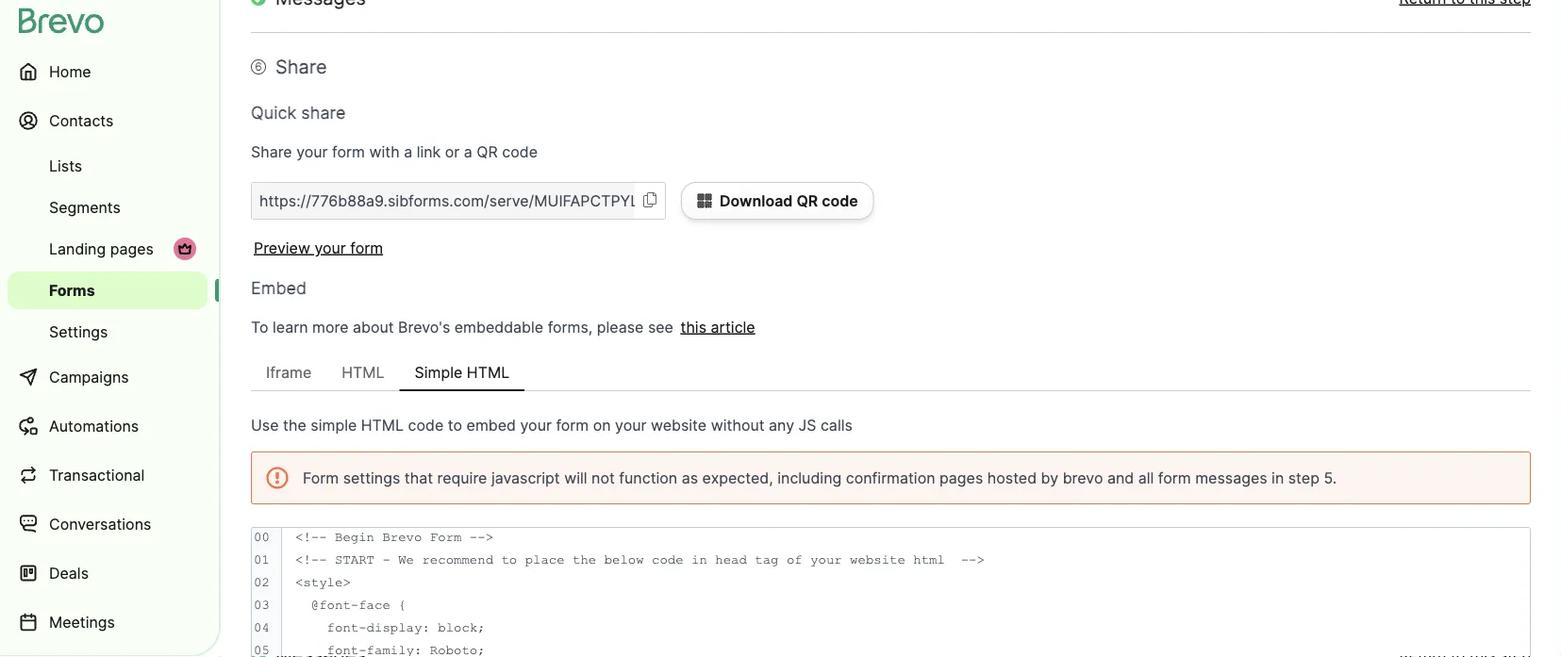 Task type: locate. For each thing, give the bounding box(es) containing it.
brevo's
[[398, 318, 450, 336]]

embed
[[467, 416, 516, 434]]

segments link
[[8, 189, 208, 226]]

1 horizontal spatial a
[[464, 142, 472, 161]]

contacts
[[49, 111, 114, 130]]

code
[[502, 142, 538, 161], [822, 192, 858, 210], [408, 416, 444, 434]]

share down quick
[[251, 142, 292, 161]]

0 vertical spatial code
[[502, 142, 538, 161]]

1 horizontal spatial code
[[502, 142, 538, 161]]

this
[[681, 318, 707, 336]]

1 a from the left
[[404, 142, 412, 161]]

on
[[593, 416, 611, 434]]

1 horizontal spatial qr
[[797, 192, 818, 210]]

share your form with a link or a qr code
[[251, 142, 538, 161]]

forms
[[49, 281, 95, 300]]

please
[[597, 318, 644, 336]]

learn
[[273, 318, 308, 336]]

to
[[251, 318, 268, 336]]

1 vertical spatial code
[[822, 192, 858, 210]]

pages down segments "link" on the left top
[[110, 240, 154, 258]]

without
[[711, 416, 765, 434]]

settings
[[49, 323, 108, 341]]

share right 6 at top
[[275, 55, 327, 78]]

forms,
[[548, 318, 593, 336]]

2 vertical spatial code
[[408, 416, 444, 434]]

hosted
[[987, 469, 1037, 487]]

html inside html link
[[342, 363, 384, 382]]

form
[[303, 469, 339, 487]]

2 horizontal spatial code
[[822, 192, 858, 210]]

or
[[445, 142, 460, 161]]

as
[[682, 469, 698, 487]]

a
[[404, 142, 412, 161], [464, 142, 472, 161]]

automations link
[[8, 404, 208, 449]]

with
[[369, 142, 400, 161]]

qr
[[477, 142, 498, 161], [797, 192, 818, 210]]

1 vertical spatial share
[[251, 142, 292, 161]]

html inside simple html link
[[467, 363, 510, 382]]

iframe
[[266, 363, 312, 382]]

conversations
[[49, 515, 151, 533]]

html down about
[[342, 363, 384, 382]]

download
[[720, 192, 793, 210]]

0 vertical spatial pages
[[110, 240, 154, 258]]

html
[[342, 363, 384, 382], [467, 363, 510, 382], [361, 416, 404, 434]]

0 horizontal spatial code
[[408, 416, 444, 434]]

qr right download
[[797, 192, 818, 210]]

simple html
[[415, 363, 510, 382]]

0 horizontal spatial pages
[[110, 240, 154, 258]]

pages
[[110, 240, 154, 258], [940, 469, 983, 487]]

form
[[332, 142, 365, 161], [350, 239, 383, 257], [556, 416, 589, 434], [1158, 469, 1191, 487]]

html down embeddable
[[467, 363, 510, 382]]

qr right or
[[477, 142, 498, 161]]

pages left the hosted
[[940, 469, 983, 487]]

code right download
[[822, 192, 858, 210]]

code left to
[[408, 416, 444, 434]]

qr inside button
[[797, 192, 818, 210]]

code right or
[[502, 142, 538, 161]]

share
[[275, 55, 327, 78], [251, 142, 292, 161]]

settings link
[[8, 313, 208, 351]]

brevo
[[1063, 469, 1103, 487]]

a right or
[[464, 142, 472, 161]]

about
[[353, 318, 394, 336]]

0 vertical spatial share
[[275, 55, 327, 78]]

settings
[[343, 469, 400, 487]]

html right simple
[[361, 416, 404, 434]]

transactional
[[49, 466, 145, 484]]

contacts link
[[8, 98, 208, 143]]

a left link
[[404, 142, 412, 161]]

None text field
[[252, 183, 635, 219]]

article
[[711, 318, 755, 336]]

0 horizontal spatial qr
[[477, 142, 498, 161]]

your
[[296, 142, 328, 161], [315, 239, 346, 257], [520, 416, 552, 434], [615, 416, 647, 434]]

share for share
[[275, 55, 327, 78]]

1 horizontal spatial pages
[[940, 469, 983, 487]]

6
[[255, 60, 262, 74]]

0 horizontal spatial a
[[404, 142, 412, 161]]

5.
[[1324, 469, 1337, 487]]

simple
[[415, 363, 463, 382]]

03
[[254, 598, 270, 613]]

lists
[[49, 157, 82, 175]]

html link
[[327, 354, 400, 391]]

form right all
[[1158, 469, 1191, 487]]

1 vertical spatial qr
[[797, 192, 818, 210]]

deals link
[[8, 551, 208, 596]]



Task type: vqa. For each thing, say whether or not it's contained in the screenshot.
the top THE PAGES
yes



Task type: describe. For each thing, give the bounding box(es) containing it.
form left with
[[332, 142, 365, 161]]

code inside button
[[822, 192, 858, 210]]

00 01 02 03 04
[[254, 530, 270, 635]]

confirmation
[[846, 469, 935, 487]]

that
[[404, 469, 433, 487]]

embed
[[251, 277, 307, 298]]

link
[[417, 142, 441, 161]]

iframe link
[[251, 354, 327, 391]]

any
[[769, 416, 794, 434]]

download qr code
[[720, 192, 858, 210]]

your right the on on the bottom of the page
[[615, 416, 647, 434]]

campaigns link
[[8, 355, 208, 400]]

01
[[254, 553, 270, 567]]

and
[[1107, 469, 1134, 487]]

04
[[254, 621, 270, 635]]

website
[[651, 416, 707, 434]]

require
[[437, 469, 487, 487]]

in
[[1272, 469, 1284, 487]]

transactional link
[[8, 453, 208, 498]]

embeddable
[[454, 318, 544, 336]]

more
[[312, 318, 349, 336]]

javascript
[[491, 469, 560, 487]]

simple html link
[[400, 354, 525, 391]]

home link
[[8, 49, 208, 94]]

messages
[[1195, 469, 1267, 487]]

share
[[301, 102, 346, 123]]

forms link
[[8, 272, 208, 309]]

automations
[[49, 417, 139, 435]]

landing pages
[[49, 240, 154, 258]]

0 vertical spatial qr
[[477, 142, 498, 161]]

all
[[1138, 469, 1154, 487]]

00
[[254, 530, 270, 545]]

conversations link
[[8, 502, 208, 547]]

campaigns
[[49, 368, 129, 386]]

calls
[[821, 416, 853, 434]]

not
[[592, 469, 615, 487]]

to
[[448, 416, 462, 434]]

this article link
[[678, 318, 755, 336]]

see
[[648, 318, 673, 336]]

js
[[799, 416, 816, 434]]

preview your form
[[254, 239, 383, 257]]

form settings that require javascript will not function as expected, including confirmation pages hosted by brevo and all form messages in step 5.
[[303, 469, 1337, 487]]

download qr code button
[[681, 182, 874, 220]]

form up about
[[350, 239, 383, 257]]

landing pages link
[[8, 230, 208, 268]]

1 vertical spatial pages
[[940, 469, 983, 487]]

use the simple html code to embed your form on your website without any js calls
[[251, 416, 853, 434]]

2 a from the left
[[464, 142, 472, 161]]

will
[[564, 469, 587, 487]]

02
[[254, 575, 270, 590]]

meetings link
[[8, 600, 208, 645]]

lists link
[[8, 147, 208, 185]]

your down share
[[296, 142, 328, 161]]

segments
[[49, 198, 121, 216]]

function
[[619, 469, 677, 487]]

simple
[[311, 416, 357, 434]]

quick share
[[251, 102, 346, 123]]

to learn more about brevo's embeddable forms, please see this article
[[251, 318, 755, 336]]

meetings
[[49, 613, 115, 632]]

preview your form link
[[251, 239, 383, 257]]

share for share your form with a link or a qr code
[[251, 142, 292, 161]]

form left the on on the bottom of the page
[[556, 416, 589, 434]]

your right preview
[[315, 239, 346, 257]]

left___rvooi image
[[177, 241, 192, 257]]

preview
[[254, 239, 310, 257]]

deals
[[49, 564, 89, 583]]

including
[[778, 469, 842, 487]]

step
[[1288, 469, 1320, 487]]

return image
[[251, 0, 266, 6]]

quick
[[251, 102, 296, 123]]

expected,
[[702, 469, 773, 487]]

the
[[283, 416, 306, 434]]

use
[[251, 416, 279, 434]]

by
[[1041, 469, 1059, 487]]

your right embed
[[520, 416, 552, 434]]

home
[[49, 62, 91, 81]]



